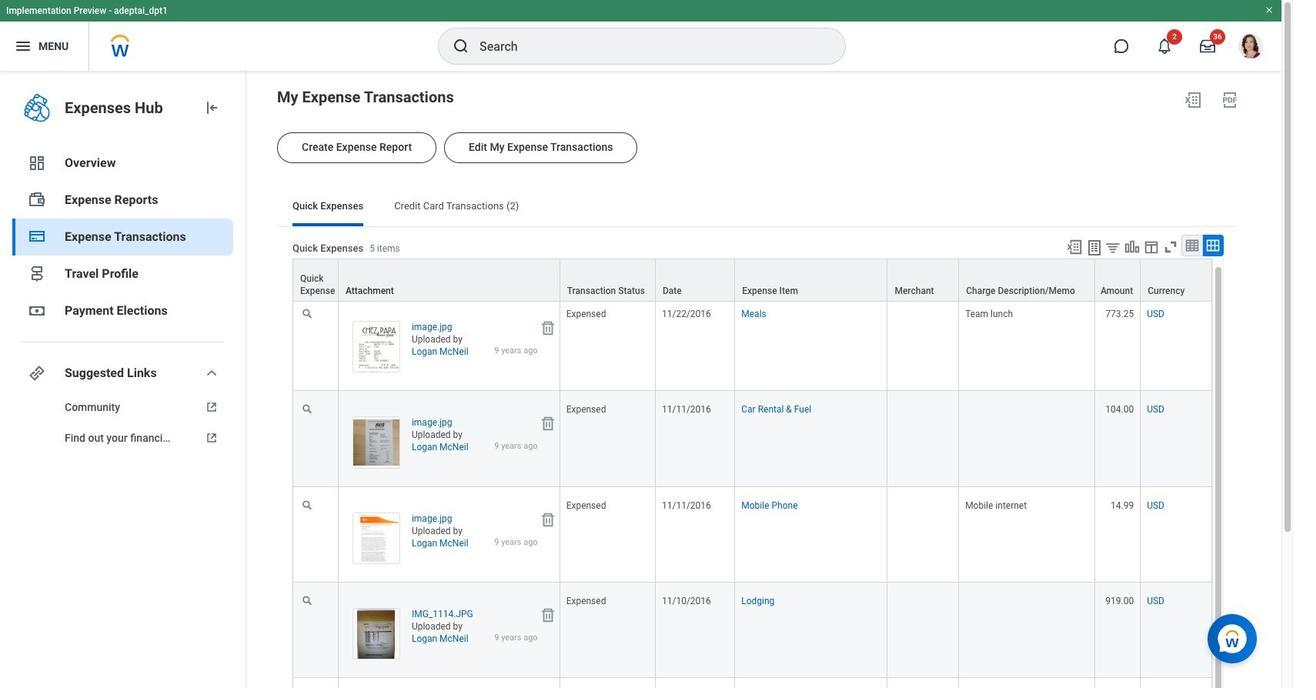 Task type: vqa. For each thing, say whether or not it's contained in the screenshot.
NBOX icon
no



Task type: describe. For each thing, give the bounding box(es) containing it.
navigation pane region
[[0, 71, 246, 688]]

2 delete image from the top
[[540, 415, 556, 432]]

justify image
[[14, 37, 32, 55]]

ext link image
[[203, 400, 221, 415]]

select to filter grid data image
[[1105, 239, 1122, 256]]

expenses hub element
[[65, 97, 190, 119]]

search image
[[452, 37, 471, 55]]

profile logan mcneil image
[[1239, 34, 1264, 62]]

inbox large image
[[1201, 39, 1216, 54]]

3 delete image from the top
[[540, 511, 556, 528]]

notifications large image
[[1157, 39, 1173, 54]]

view image preview image for third row from the top
[[353, 417, 400, 469]]

export to worksheets image
[[1086, 239, 1104, 257]]

5 row from the top
[[293, 583, 1213, 678]]

expensed element for 2nd delete icon from the top of the page
[[567, 401, 606, 415]]

4 delete image from the top
[[540, 607, 556, 624]]

close environment banner image
[[1265, 5, 1274, 15]]

view image preview image for 2nd row
[[353, 321, 400, 373]]

Search Workday  search field
[[480, 29, 814, 63]]

6 row from the top
[[293, 678, 1213, 688]]

expand table image
[[1206, 238, 1221, 253]]

dollar image
[[28, 302, 46, 320]]

2 row from the top
[[293, 296, 1213, 391]]

expand/collapse chart image
[[1124, 239, 1141, 256]]

expensed element for first delete icon from the bottom
[[567, 593, 606, 607]]

1 row from the top
[[293, 259, 1213, 303]]



Task type: locate. For each thing, give the bounding box(es) containing it.
ext link image
[[203, 430, 221, 446]]

export to excel image left export to worksheets icon on the top right of page
[[1067, 239, 1083, 256]]

view image preview image for third row from the bottom
[[353, 513, 400, 564]]

click to view/edit grid preferences image
[[1144, 239, 1160, 256]]

4 expensed element from the top
[[567, 593, 606, 607]]

dashboard image
[[28, 154, 46, 172]]

chevron down small image
[[203, 364, 221, 383]]

2 view image preview image from the top
[[353, 417, 400, 469]]

export to excel image left the view printable version (pdf) icon
[[1184, 91, 1203, 109]]

delete image
[[540, 320, 556, 337], [540, 415, 556, 432], [540, 511, 556, 528], [540, 607, 556, 624]]

tab list
[[277, 189, 1240, 226]]

export to excel image
[[1184, 91, 1203, 109], [1067, 239, 1083, 256]]

task pay image
[[28, 191, 46, 209]]

0 vertical spatial export to excel image
[[1184, 91, 1203, 109]]

transformation import image
[[203, 99, 221, 117]]

cell
[[888, 296, 960, 391], [888, 391, 960, 487], [960, 391, 1096, 487], [888, 487, 960, 583], [888, 583, 960, 678], [960, 583, 1096, 678], [293, 678, 339, 688], [339, 678, 560, 688], [560, 678, 656, 688], [656, 678, 736, 688], [736, 678, 888, 688], [888, 678, 960, 688], [960, 678, 1096, 688], [1096, 678, 1141, 688], [1141, 678, 1213, 688]]

4 row from the top
[[293, 487, 1213, 583]]

timeline milestone image
[[28, 265, 46, 283]]

2 expensed element from the top
[[567, 401, 606, 415]]

link image
[[28, 364, 46, 383]]

view image preview image for 2nd row from the bottom
[[353, 608, 400, 660]]

0 horizontal spatial export to excel image
[[1067, 239, 1083, 256]]

row
[[293, 259, 1213, 303], [293, 296, 1213, 391], [293, 391, 1213, 487], [293, 487, 1213, 583], [293, 583, 1213, 678], [293, 678, 1213, 688]]

view printable version (pdf) image
[[1221, 91, 1240, 109]]

column header
[[560, 259, 656, 303]]

1 expensed element from the top
[[567, 306, 606, 320]]

3 view image preview image from the top
[[353, 513, 400, 564]]

expensed element for 3rd delete icon
[[567, 497, 606, 511]]

expensed element for 4th delete icon from the bottom of the page
[[567, 306, 606, 320]]

expensed element
[[567, 306, 606, 320], [567, 401, 606, 415], [567, 497, 606, 511], [567, 593, 606, 607]]

banner
[[0, 0, 1282, 71]]

export to excel image for the view printable version (pdf) icon
[[1184, 91, 1203, 109]]

credit card image
[[28, 227, 46, 246]]

1 view image preview image from the top
[[353, 321, 400, 373]]

1 horizontal spatial export to excel image
[[1184, 91, 1203, 109]]

1 vertical spatial export to excel image
[[1067, 239, 1083, 256]]

3 row from the top
[[293, 391, 1213, 487]]

4 view image preview image from the top
[[353, 608, 400, 660]]

table image
[[1185, 238, 1201, 253]]

toolbar
[[1060, 235, 1224, 259]]

export to excel image for export to worksheets icon on the top right of page
[[1067, 239, 1083, 256]]

view image preview image
[[353, 321, 400, 373], [353, 417, 400, 469], [353, 513, 400, 564], [353, 608, 400, 660]]

fullscreen image
[[1163, 239, 1180, 256]]

1 delete image from the top
[[540, 320, 556, 337]]

3 expensed element from the top
[[567, 497, 606, 511]]



